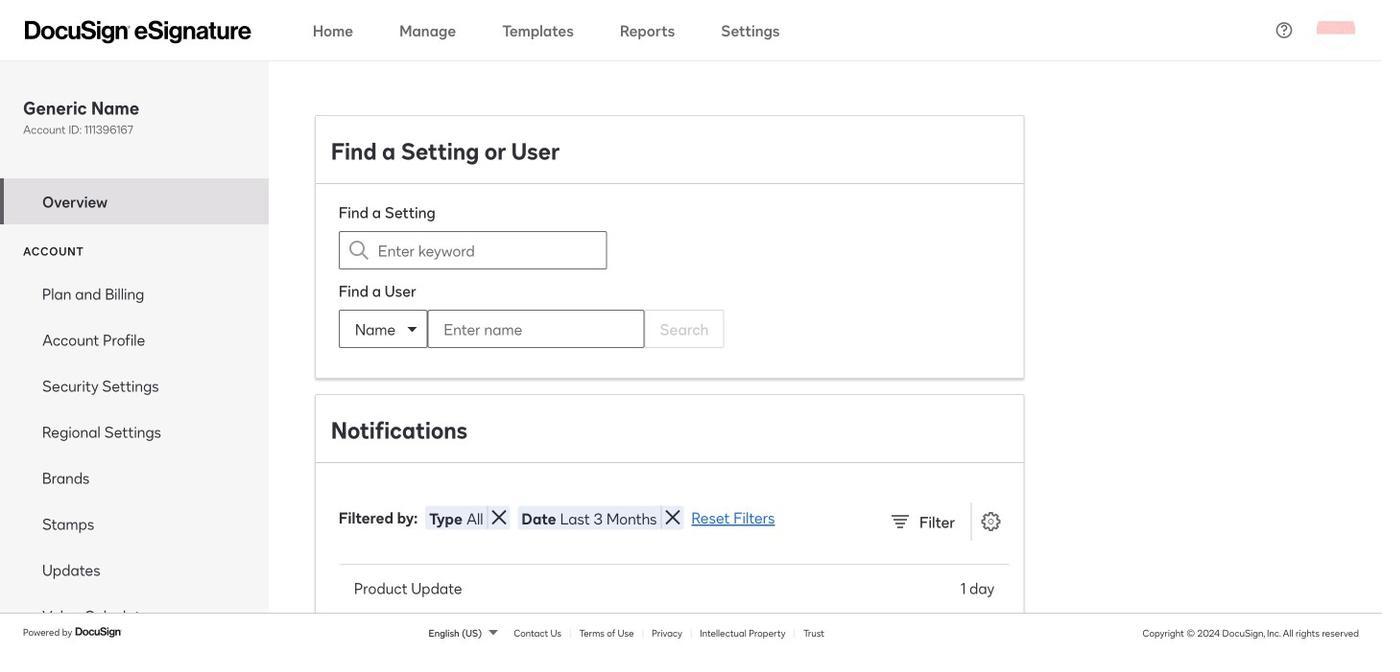 Task type: vqa. For each thing, say whether or not it's contained in the screenshot.
the account "element"
yes



Task type: describe. For each thing, give the bounding box(es) containing it.
Enter name text field
[[429, 311, 605, 348]]

account element
[[0, 271, 269, 640]]

Enter keyword text field
[[378, 232, 568, 269]]

docusign image
[[75, 625, 123, 641]]



Task type: locate. For each thing, give the bounding box(es) containing it.
your uploaded profile image image
[[1317, 11, 1356, 49]]

docusign admin image
[[25, 21, 252, 44]]



